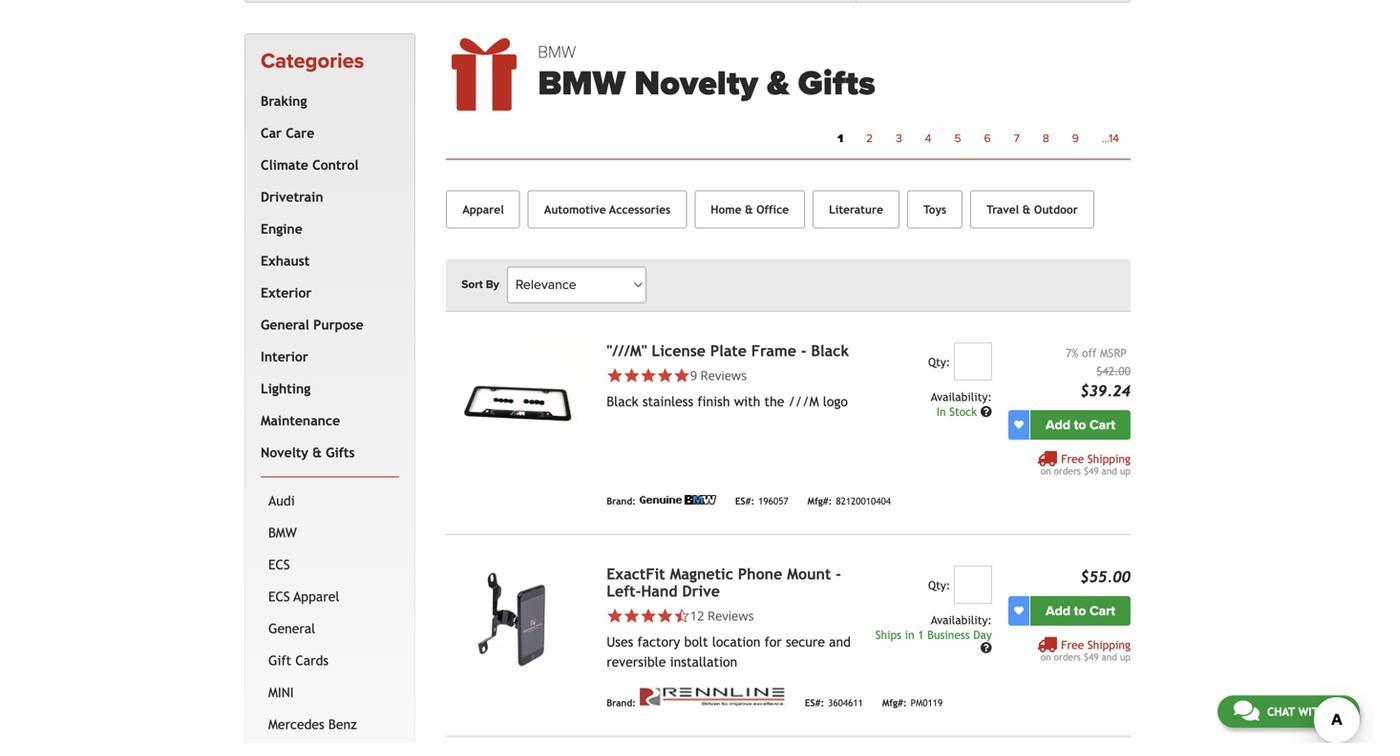 Task type: describe. For each thing, give the bounding box(es) containing it.
ecs apparel link
[[265, 581, 396, 613]]

factory
[[637, 635, 680, 650]]

82120010404
[[836, 496, 891, 507]]

ecs apparel
[[268, 589, 339, 605]]

mfg#: pm0119
[[882, 698, 943, 709]]

exactfit magnetic phone mount - left-hand drive link
[[607, 566, 841, 600]]

lighting link
[[257, 373, 396, 405]]

phone
[[738, 566, 782, 583]]

ecs for ecs
[[268, 557, 290, 573]]

mercedes benz link
[[265, 709, 396, 741]]

gift cards
[[268, 653, 329, 669]]

& for novelty & gifts
[[312, 445, 322, 461]]

6 link
[[973, 127, 1002, 152]]

cart for exactfit magnetic phone mount - left-hand drive
[[1090, 603, 1115, 619]]

cart for "///m" license plate frame - black
[[1090, 417, 1115, 433]]

ecs for ecs apparel
[[268, 589, 290, 605]]

12 reviews
[[690, 608, 754, 625]]

exactfit
[[607, 566, 665, 583]]

drivetrain
[[261, 189, 323, 205]]

1 12 reviews link from the left
[[607, 608, 853, 625]]

sort
[[461, 278, 483, 292]]

the
[[764, 394, 784, 409]]

es#: 196057
[[735, 496, 788, 507]]

12
[[690, 608, 704, 625]]

3 link
[[884, 127, 914, 152]]

2
[[866, 132, 873, 146]]

travel & outdoor
[[987, 203, 1078, 216]]

question circle image for exactfit magnetic phone mount - left-hand drive
[[980, 642, 992, 654]]

novelty & gifts
[[261, 445, 355, 461]]

1 horizontal spatial 1
[[918, 629, 924, 642]]

logo
[[823, 394, 848, 409]]

in
[[905, 629, 914, 642]]

engine
[[261, 221, 302, 237]]

bmw for bmw
[[268, 525, 297, 541]]

and inside uses factory bolt location for secure and reversible installation
[[829, 635, 851, 650]]

bmw for bmw bmw novelty & gifts
[[538, 42, 576, 63]]

mfg#: for "///m" license plate frame - black
[[807, 496, 832, 507]]

question circle image for "///m" license plate frame - black
[[980, 406, 992, 418]]

uses factory bolt location for secure and reversible installation
[[607, 635, 851, 670]]

qty: for "///m" license plate frame - black
[[928, 355, 950, 369]]

9 link
[[1061, 127, 1090, 152]]

drivetrain link
[[257, 181, 396, 213]]

es#196057 - 82120010404 - "///m" license plate frame - black - black stainless finish with the ///m logo - genuine bmw - bmw image
[[446, 343, 591, 451]]

$39.24
[[1080, 382, 1131, 400]]

paginated product list navigation navigation
[[538, 127, 1131, 152]]

1 star image from the left
[[607, 608, 623, 625]]

office
[[756, 203, 789, 216]]

mfg#: for exactfit magnetic phone mount - left-hand drive
[[882, 698, 907, 709]]

care
[[286, 125, 314, 141]]

qty: for exactfit magnetic phone mount - left-hand drive
[[928, 579, 950, 592]]

es#: for mount
[[805, 698, 824, 709]]

ships
[[875, 629, 901, 642]]

2 9 reviews link from the left
[[690, 367, 747, 384]]

reversible
[[607, 655, 666, 670]]

installation
[[670, 655, 737, 670]]

plate
[[710, 342, 747, 360]]

purpose
[[313, 317, 364, 333]]

shipping for "///m" license plate frame - black
[[1088, 452, 1131, 466]]

0 vertical spatial black
[[811, 342, 849, 360]]

secure
[[786, 635, 825, 650]]

accessories
[[609, 203, 671, 216]]

braking link
[[257, 85, 396, 117]]

audi
[[268, 494, 295, 509]]

comments image
[[1234, 700, 1259, 723]]

7%
[[1066, 346, 1079, 360]]

stock
[[949, 405, 977, 419]]

"///m" license plate frame - black
[[607, 342, 849, 360]]

es#: 3604611
[[805, 698, 863, 709]]

9 for 9 reviews
[[690, 367, 697, 384]]

control
[[312, 157, 359, 173]]

8
[[1043, 132, 1049, 146]]

0 horizontal spatial black
[[607, 394, 638, 409]]

free for exactfit magnetic phone mount - left-hand drive
[[1061, 639, 1084, 652]]

home
[[711, 203, 741, 216]]

add to wish list image
[[1014, 420, 1024, 430]]

& for home & office
[[745, 203, 753, 216]]

add to wish list image
[[1014, 607, 1024, 616]]

bmw bmw novelty & gifts
[[538, 42, 875, 104]]

4 link
[[914, 127, 943, 152]]

and for exactfit magnetic phone mount - left-hand drive
[[1102, 652, 1117, 663]]

- for frame
[[801, 342, 806, 360]]

…14 link
[[1090, 127, 1131, 152]]

apparel inside novelty & gifts subcategories element
[[294, 589, 339, 605]]

gifts inside bmw bmw novelty & gifts
[[798, 63, 875, 104]]

exactfit magnetic phone mount - left-hand drive
[[607, 566, 841, 600]]

literature link
[[813, 191, 900, 229]]

location
[[712, 635, 760, 650]]

maintenance link
[[257, 405, 396, 437]]

add to cart for "///m" license plate frame - black
[[1046, 417, 1115, 433]]

black stainless finish with the ///m logo
[[607, 394, 848, 409]]

0 vertical spatial apparel
[[462, 203, 504, 216]]

novelty inside bmw bmw novelty & gifts
[[634, 63, 758, 104]]

5
[[954, 132, 961, 146]]

exterior
[[261, 285, 312, 301]]

add to cart for exactfit magnetic phone mount - left-hand drive
[[1046, 603, 1115, 619]]

7% off msrp $42.00 $39.24
[[1066, 346, 1131, 400]]

& inside bmw bmw novelty & gifts
[[767, 63, 789, 104]]

1 inside paginated product list navigation navigation
[[838, 132, 843, 146]]

home & office
[[711, 203, 789, 216]]

9 for 9
[[1072, 132, 1079, 146]]

braking
[[261, 93, 307, 109]]

///m
[[788, 394, 819, 409]]

$55.00
[[1080, 568, 1131, 586]]

brand: for "///m" license plate frame - black
[[607, 496, 636, 507]]

orders for exactfit magnetic phone mount - left-hand drive
[[1054, 652, 1081, 663]]

add for exactfit magnetic phone mount - left-hand drive
[[1046, 603, 1070, 619]]

on for exactfit magnetic phone mount - left-hand drive
[[1041, 652, 1051, 663]]

4
[[925, 132, 931, 146]]

car
[[261, 125, 282, 141]]

$49 for exactfit magnetic phone mount - left-hand drive
[[1084, 652, 1099, 663]]

9 reviews
[[690, 367, 747, 384]]

apparel link
[[446, 191, 520, 229]]

shipping for exactfit magnetic phone mount - left-hand drive
[[1088, 639, 1131, 652]]

"///m" license plate frame - black link
[[607, 342, 849, 360]]

by
[[486, 278, 499, 292]]

star image inside 12 reviews link
[[623, 608, 640, 625]]

license
[[652, 342, 706, 360]]

availability: for "///m" license plate frame - black
[[931, 390, 992, 404]]

ships in 1 business day
[[875, 629, 992, 642]]

car care
[[261, 125, 314, 141]]

7
[[1014, 132, 1020, 146]]

day
[[973, 629, 992, 642]]

1 9 reviews link from the left
[[607, 367, 853, 384]]

general purpose link
[[257, 309, 396, 341]]

maintenance
[[261, 413, 340, 429]]

frame
[[751, 342, 796, 360]]

novelty inside category navigation element
[[261, 445, 308, 461]]

travel & outdoor link
[[970, 191, 1094, 229]]



Task type: locate. For each thing, give the bounding box(es) containing it.
star image
[[607, 608, 623, 625], [640, 608, 657, 625], [657, 608, 673, 625]]

free shipping on orders $49 and up down "$55.00"
[[1041, 639, 1131, 663]]

finish
[[697, 394, 730, 409]]

- for mount
[[836, 566, 841, 583]]

mini link
[[265, 677, 396, 709]]

5 link
[[943, 127, 973, 152]]

9 down license
[[690, 367, 697, 384]]

1 brand: from the top
[[607, 496, 636, 507]]

to for exactfit magnetic phone mount - left-hand drive
[[1074, 603, 1086, 619]]

0 vertical spatial free shipping on orders $49 and up
[[1041, 452, 1131, 477]]

gifts inside category navigation element
[[326, 445, 355, 461]]

1 vertical spatial ecs
[[268, 589, 290, 605]]

interior
[[261, 349, 308, 365]]

1 vertical spatial brand:
[[607, 698, 636, 709]]

reviews for plate
[[700, 367, 747, 384]]

lighting
[[261, 381, 311, 397]]

1 vertical spatial shipping
[[1088, 639, 1131, 652]]

and for "///m" license plate frame - black
[[1102, 466, 1117, 477]]

cart down $39.24
[[1090, 417, 1115, 433]]

1 orders from the top
[[1054, 466, 1081, 477]]

for
[[765, 635, 782, 650]]

brand: left genuine bmw - corporate logo
[[607, 496, 636, 507]]

cards
[[295, 653, 329, 669]]

black left stainless in the bottom of the page
[[607, 394, 638, 409]]

2 cart from the top
[[1090, 603, 1115, 619]]

mfg#: 82120010404
[[807, 496, 891, 507]]

1 vertical spatial add to cart
[[1046, 603, 1115, 619]]

engine link
[[257, 213, 396, 245]]

free
[[1061, 452, 1084, 466], [1061, 639, 1084, 652]]

apparel
[[462, 203, 504, 216], [294, 589, 339, 605]]

mercedes benz
[[268, 717, 357, 733]]

7 link
[[1002, 127, 1031, 152]]

add for "///m" license plate frame - black
[[1046, 417, 1070, 433]]

star image
[[607, 367, 623, 384], [623, 367, 640, 384], [640, 367, 657, 384], [657, 367, 673, 384], [673, 367, 690, 384], [623, 608, 640, 625]]

1 add from the top
[[1046, 417, 1070, 433]]

1 right the in
[[918, 629, 924, 642]]

0 vertical spatial 9
[[1072, 132, 1079, 146]]

automotive accessories
[[544, 203, 671, 216]]

2 orders from the top
[[1054, 652, 1081, 663]]

1 vertical spatial availability:
[[931, 614, 992, 627]]

bmw link
[[265, 517, 396, 549]]

business
[[927, 629, 970, 642]]

sort by
[[461, 278, 499, 292]]

1 shipping from the top
[[1088, 452, 1131, 466]]

ecs down the ecs link
[[268, 589, 290, 605]]

2 add to cart button from the top
[[1030, 597, 1131, 626]]

add right add to wish list icon
[[1046, 417, 1070, 433]]

1 horizontal spatial gifts
[[798, 63, 875, 104]]

& down maintenance link
[[312, 445, 322, 461]]

general for general
[[268, 621, 315, 637]]

es#: left 196057
[[735, 496, 755, 507]]

drive
[[682, 583, 720, 600]]

2 shipping from the top
[[1088, 639, 1131, 652]]

general purpose
[[261, 317, 364, 333]]

$49 down $39.24
[[1084, 466, 1099, 477]]

$49 down "$55.00"
[[1084, 652, 1099, 663]]

2 star image from the left
[[640, 608, 657, 625]]

chat
[[1267, 706, 1295, 719]]

and down "$55.00"
[[1102, 652, 1117, 663]]

3
[[896, 132, 902, 146]]

general
[[261, 317, 309, 333], [268, 621, 315, 637]]

0 horizontal spatial -
[[801, 342, 806, 360]]

1 horizontal spatial mfg#:
[[882, 698, 907, 709]]

orders
[[1054, 466, 1081, 477], [1054, 652, 1081, 663]]

1 add to cart button from the top
[[1030, 410, 1131, 440]]

9 right '8' in the top of the page
[[1072, 132, 1079, 146]]

0 vertical spatial with
[[734, 394, 760, 409]]

1 vertical spatial add to cart button
[[1030, 597, 1131, 626]]

reviews down "///m" license plate frame - black
[[700, 367, 747, 384]]

add to cart button for "///m" license plate frame - black
[[1030, 410, 1131, 440]]

& up paginated product list navigation navigation
[[767, 63, 789, 104]]

1 add to cart from the top
[[1046, 417, 1115, 433]]

es#3604611 - pm0119 - exactfit magnetic phone mount - left-hand drive - uses factory bolt location for secure and reversible installation - rennline - bmw image
[[446, 566, 591, 675]]

mfg#: left 82120010404
[[807, 496, 832, 507]]

1 on from the top
[[1041, 466, 1051, 477]]

mini
[[268, 685, 294, 701]]

1 question circle image from the top
[[980, 406, 992, 418]]

chat with us
[[1267, 706, 1344, 719]]

0 horizontal spatial es#:
[[735, 496, 755, 507]]

2 free shipping on orders $49 and up from the top
[[1041, 639, 1131, 663]]

1 horizontal spatial -
[[836, 566, 841, 583]]

novelty & gifts link
[[257, 437, 396, 469]]

0 horizontal spatial novelty
[[261, 445, 308, 461]]

196057
[[758, 496, 788, 507]]

2 up from the top
[[1120, 652, 1131, 663]]

gift cards link
[[265, 645, 396, 677]]

1 horizontal spatial novelty
[[634, 63, 758, 104]]

1 horizontal spatial apparel
[[462, 203, 504, 216]]

& for travel & outdoor
[[1023, 203, 1031, 216]]

1 vertical spatial orders
[[1054, 652, 1081, 663]]

interior link
[[257, 341, 396, 373]]

0 vertical spatial mfg#:
[[807, 496, 832, 507]]

availability:
[[931, 390, 992, 404], [931, 614, 992, 627]]

brand: for exactfit magnetic phone mount - left-hand drive
[[607, 698, 636, 709]]

hand
[[641, 583, 678, 600]]

1 up from the top
[[1120, 466, 1131, 477]]

1 horizontal spatial es#:
[[805, 698, 824, 709]]

free shipping on orders $49 and up for "///m" license plate frame - black
[[1041, 452, 1131, 477]]

question circle image
[[980, 406, 992, 418], [980, 642, 992, 654]]

0 horizontal spatial apparel
[[294, 589, 339, 605]]

0 vertical spatial on
[[1041, 466, 1051, 477]]

0 vertical spatial qty:
[[928, 355, 950, 369]]

0 vertical spatial es#:
[[735, 496, 755, 507]]

9 reviews link down plate
[[607, 367, 853, 384]]

1 vertical spatial apparel
[[294, 589, 339, 605]]

reviews up the location in the bottom of the page
[[708, 608, 754, 625]]

0 vertical spatial and
[[1102, 466, 1117, 477]]

0 horizontal spatial 9
[[690, 367, 697, 384]]

car care link
[[257, 117, 396, 149]]

2 ecs from the top
[[268, 589, 290, 605]]

2 qty: from the top
[[928, 579, 950, 592]]

2 add from the top
[[1046, 603, 1070, 619]]

brand:
[[607, 496, 636, 507], [607, 698, 636, 709]]

up for exactfit magnetic phone mount - left-hand drive
[[1120, 652, 1131, 663]]

bolt
[[684, 635, 708, 650]]

availability: up business
[[931, 614, 992, 627]]

1 vertical spatial 9
[[690, 367, 697, 384]]

2 $49 from the top
[[1084, 652, 1099, 663]]

to for "///m" license plate frame - black
[[1074, 417, 1086, 433]]

brand: down "reversible"
[[607, 698, 636, 709]]

general up gift cards
[[268, 621, 315, 637]]

& right travel
[[1023, 203, 1031, 216]]

gifts up paginated product list navigation navigation
[[798, 63, 875, 104]]

1 vertical spatial novelty
[[261, 445, 308, 461]]

0 vertical spatial add
[[1046, 417, 1070, 433]]

on for "///m" license plate frame - black
[[1041, 466, 1051, 477]]

general link
[[265, 613, 396, 645]]

1 link
[[826, 127, 855, 152]]

shipping down $39.24
[[1088, 452, 1131, 466]]

on
[[1041, 466, 1051, 477], [1041, 652, 1051, 663]]

black
[[811, 342, 849, 360], [607, 394, 638, 409]]

black up logo
[[811, 342, 849, 360]]

gifts
[[798, 63, 875, 104], [326, 445, 355, 461]]

0 vertical spatial question circle image
[[980, 406, 992, 418]]

1 free from the top
[[1061, 452, 1084, 466]]

- right frame
[[801, 342, 806, 360]]

es#: left 3604611
[[805, 698, 824, 709]]

ecs up the ecs apparel
[[268, 557, 290, 573]]

3604611
[[828, 698, 863, 709]]

0 vertical spatial $49
[[1084, 466, 1099, 477]]

0 horizontal spatial 1
[[838, 132, 843, 146]]

exterior link
[[257, 277, 396, 309]]

question circle image down "day"
[[980, 642, 992, 654]]

0 vertical spatial to
[[1074, 417, 1086, 433]]

0 vertical spatial reviews
[[700, 367, 747, 384]]

1 vertical spatial question circle image
[[980, 642, 992, 654]]

2 question circle image from the top
[[980, 642, 992, 654]]

1 vertical spatial 1
[[918, 629, 924, 642]]

1 ecs from the top
[[268, 557, 290, 573]]

exhaust
[[261, 253, 310, 269]]

1 vertical spatial -
[[836, 566, 841, 583]]

0 vertical spatial cart
[[1090, 417, 1115, 433]]

half star image
[[673, 608, 690, 625]]

0 vertical spatial -
[[801, 342, 806, 360]]

0 vertical spatial add to cart button
[[1030, 410, 1131, 440]]

0 vertical spatial novelty
[[634, 63, 758, 104]]

climate control link
[[257, 149, 396, 181]]

2 12 reviews link from the left
[[690, 608, 754, 625]]

free shipping on orders $49 and up
[[1041, 452, 1131, 477], [1041, 639, 1131, 663]]

msrp
[[1100, 346, 1127, 360]]

12 reviews link
[[607, 608, 853, 625], [690, 608, 754, 625]]

in stock
[[936, 405, 980, 419]]

rennline - corporate logo image
[[640, 688, 786, 707]]

2 on from the top
[[1041, 652, 1051, 663]]

2 brand: from the top
[[607, 698, 636, 709]]

literature
[[829, 203, 883, 216]]

6
[[984, 132, 991, 146]]

1 left 2
[[838, 132, 843, 146]]

& inside home & office link
[[745, 203, 753, 216]]

1 availability: from the top
[[931, 390, 992, 404]]

…14
[[1102, 132, 1119, 146]]

general up interior at the top left
[[261, 317, 309, 333]]

1 vertical spatial general
[[268, 621, 315, 637]]

1 vertical spatial gifts
[[326, 445, 355, 461]]

apparel up sort by at the left of page
[[462, 203, 504, 216]]

1 vertical spatial reviews
[[708, 608, 754, 625]]

free shipping on orders $49 and up down $39.24
[[1041, 452, 1131, 477]]

es#: for frame
[[735, 496, 755, 507]]

qty:
[[928, 355, 950, 369], [928, 579, 950, 592]]

9
[[1072, 132, 1079, 146], [690, 367, 697, 384]]

1 vertical spatial free
[[1061, 639, 1084, 652]]

1 to from the top
[[1074, 417, 1086, 433]]

add to cart button
[[1030, 410, 1131, 440], [1030, 597, 1131, 626]]

1 horizontal spatial 9
[[1072, 132, 1079, 146]]

gift
[[268, 653, 291, 669]]

2 availability: from the top
[[931, 614, 992, 627]]

$49 for "///m" license plate frame - black
[[1084, 466, 1099, 477]]

0 vertical spatial ecs
[[268, 557, 290, 573]]

free down "$55.00"
[[1061, 639, 1084, 652]]

0 vertical spatial free
[[1061, 452, 1084, 466]]

0 horizontal spatial gifts
[[326, 445, 355, 461]]

1 cart from the top
[[1090, 417, 1115, 433]]

-
[[801, 342, 806, 360], [836, 566, 841, 583]]

outdoor
[[1034, 203, 1078, 216]]

1 vertical spatial add
[[1046, 603, 1070, 619]]

audi link
[[265, 485, 396, 517]]

in
[[936, 405, 946, 419]]

0 vertical spatial general
[[261, 317, 309, 333]]

to down "$55.00"
[[1074, 603, 1086, 619]]

up for "///m" license plate frame - black
[[1120, 466, 1131, 477]]

0 vertical spatial 1
[[838, 132, 843, 146]]

reviews for phone
[[708, 608, 754, 625]]

& right the home
[[745, 203, 753, 216]]

general inside novelty & gifts subcategories element
[[268, 621, 315, 637]]

0 horizontal spatial mfg#:
[[807, 496, 832, 507]]

mfg#:
[[807, 496, 832, 507], [882, 698, 907, 709]]

free for "///m" license plate frame - black
[[1061, 452, 1084, 466]]

1 horizontal spatial with
[[1298, 706, 1326, 719]]

0 vertical spatial availability:
[[931, 390, 992, 404]]

1 vertical spatial qty:
[[928, 579, 950, 592]]

& inside "novelty & gifts" link
[[312, 445, 322, 461]]

1 horizontal spatial black
[[811, 342, 849, 360]]

reviews
[[700, 367, 747, 384], [708, 608, 754, 625]]

novelty & gifts subcategories element
[[261, 477, 399, 744]]

and down $39.24
[[1102, 466, 1117, 477]]

apparel down the ecs link
[[294, 589, 339, 605]]

shipping down "$55.00"
[[1088, 639, 1131, 652]]

2 to from the top
[[1074, 603, 1086, 619]]

0 vertical spatial shipping
[[1088, 452, 1131, 466]]

up down "$55.00"
[[1120, 652, 1131, 663]]

to down $39.24
[[1074, 417, 1086, 433]]

add to cart down "$55.00"
[[1046, 603, 1115, 619]]

up
[[1120, 466, 1131, 477], [1120, 652, 1131, 663]]

1 vertical spatial cart
[[1090, 603, 1115, 619]]

0 vertical spatial add to cart
[[1046, 417, 1115, 433]]

with
[[734, 394, 760, 409], [1298, 706, 1326, 719]]

add to cart button down "$55.00"
[[1030, 597, 1131, 626]]

uses
[[607, 635, 633, 650]]

category navigation element
[[244, 33, 416, 744]]

0 vertical spatial brand:
[[607, 496, 636, 507]]

with left us
[[1298, 706, 1326, 719]]

1 vertical spatial mfg#:
[[882, 698, 907, 709]]

1 vertical spatial es#:
[[805, 698, 824, 709]]

0 vertical spatial gifts
[[798, 63, 875, 104]]

to
[[1074, 417, 1086, 433], [1074, 603, 1086, 619]]

0 vertical spatial orders
[[1054, 466, 1081, 477]]

off
[[1082, 346, 1097, 360]]

free down $39.24
[[1061, 452, 1084, 466]]

1 vertical spatial $49
[[1084, 652, 1099, 663]]

1 free shipping on orders $49 and up from the top
[[1041, 452, 1131, 477]]

None number field
[[954, 343, 992, 381], [954, 566, 992, 604], [954, 343, 992, 381], [954, 566, 992, 604]]

1 vertical spatial black
[[607, 394, 638, 409]]

8 link
[[1031, 127, 1061, 152]]

availability: up the stock
[[931, 390, 992, 404]]

toys
[[923, 203, 946, 216]]

and right "secure"
[[829, 635, 851, 650]]

1 vertical spatial up
[[1120, 652, 1131, 663]]

$42.00
[[1096, 365, 1131, 378]]

add to cart down $39.24
[[1046, 417, 1115, 433]]

exhaust link
[[257, 245, 396, 277]]

orders for "///m" license plate frame - black
[[1054, 466, 1081, 477]]

1 vertical spatial on
[[1041, 652, 1051, 663]]

2 vertical spatial and
[[1102, 652, 1117, 663]]

0 vertical spatial up
[[1120, 466, 1131, 477]]

2 free from the top
[[1061, 639, 1084, 652]]

climate
[[261, 157, 308, 173]]

add to cart button down $39.24
[[1030, 410, 1131, 440]]

orders down "$55.00"
[[1054, 652, 1081, 663]]

add to cart button for exactfit magnetic phone mount - left-hand drive
[[1030, 597, 1131, 626]]

9 inside paginated product list navigation navigation
[[1072, 132, 1079, 146]]

& inside travel & outdoor link
[[1023, 203, 1031, 216]]

categories
[[261, 49, 364, 74]]

availability: for exactfit magnetic phone mount - left-hand drive
[[931, 614, 992, 627]]

"///m"
[[607, 342, 647, 360]]

1 qty: from the top
[[928, 355, 950, 369]]

qty: up in
[[928, 355, 950, 369]]

1 vertical spatial with
[[1298, 706, 1326, 719]]

- inside exactfit magnetic phone mount - left-hand drive
[[836, 566, 841, 583]]

bmw inside bmw link
[[268, 525, 297, 541]]

general for general purpose
[[261, 317, 309, 333]]

cart down "$55.00"
[[1090, 603, 1115, 619]]

mfg#: left pm0119
[[882, 698, 907, 709]]

3 star image from the left
[[657, 608, 673, 625]]

- right mount
[[836, 566, 841, 583]]

free shipping on orders $49 and up for exactfit magnetic phone mount - left-hand drive
[[1041, 639, 1131, 663]]

9 reviews link down "///m" license plate frame - black
[[690, 367, 747, 384]]

2 add to cart from the top
[[1046, 603, 1115, 619]]

1 vertical spatial and
[[829, 635, 851, 650]]

with left the the
[[734, 394, 760, 409]]

automotive accessories link
[[528, 191, 687, 229]]

up down $39.24
[[1120, 466, 1131, 477]]

0 horizontal spatial with
[[734, 394, 760, 409]]

orders down $39.24
[[1054, 466, 1081, 477]]

1 vertical spatial free shipping on orders $49 and up
[[1041, 639, 1131, 663]]

stainless
[[642, 394, 693, 409]]

gifts down maintenance link
[[326, 445, 355, 461]]

1 vertical spatial to
[[1074, 603, 1086, 619]]

add right add to wish list image at right
[[1046, 603, 1070, 619]]

mount
[[787, 566, 831, 583]]

home & office link
[[694, 191, 805, 229]]

genuine bmw - corporate logo image
[[640, 495, 716, 505]]

question circle image right the stock
[[980, 406, 992, 418]]

add
[[1046, 417, 1070, 433], [1046, 603, 1070, 619]]

qty: up ships in 1 business day
[[928, 579, 950, 592]]

1 $49 from the top
[[1084, 466, 1099, 477]]



Task type: vqa. For each thing, say whether or not it's contained in the screenshot.
family.
no



